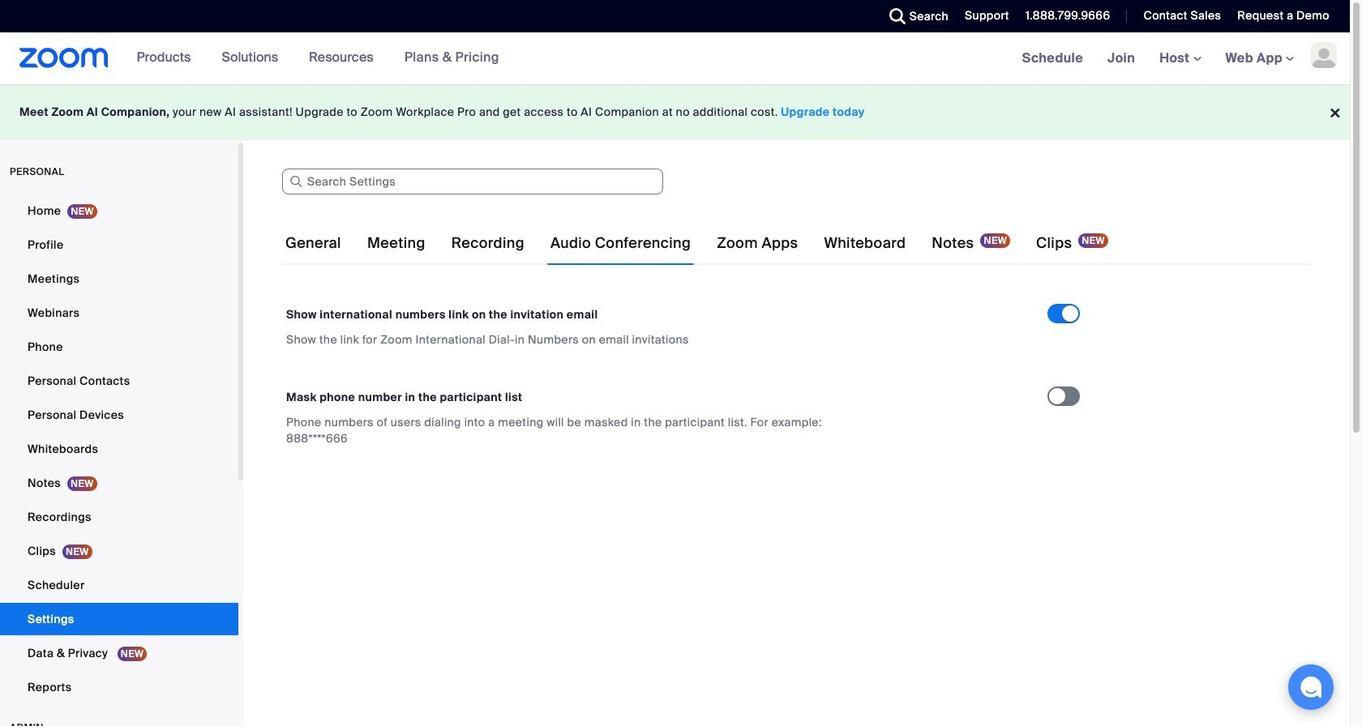 Task type: vqa. For each thing, say whether or not it's contained in the screenshot.
Zoom Logo
yes



Task type: describe. For each thing, give the bounding box(es) containing it.
open chat image
[[1301, 677, 1323, 699]]

profile picture image
[[1312, 42, 1338, 68]]

Search Settings text field
[[282, 169, 664, 195]]

meetings navigation
[[1011, 32, 1351, 85]]

personal menu menu
[[0, 195, 239, 706]]



Task type: locate. For each thing, give the bounding box(es) containing it.
banner
[[0, 32, 1351, 85]]

footer
[[0, 84, 1351, 140]]

tabs of my account settings page tab list
[[282, 221, 1112, 266]]

product information navigation
[[108, 32, 512, 84]]

zoom logo image
[[19, 48, 108, 68]]



